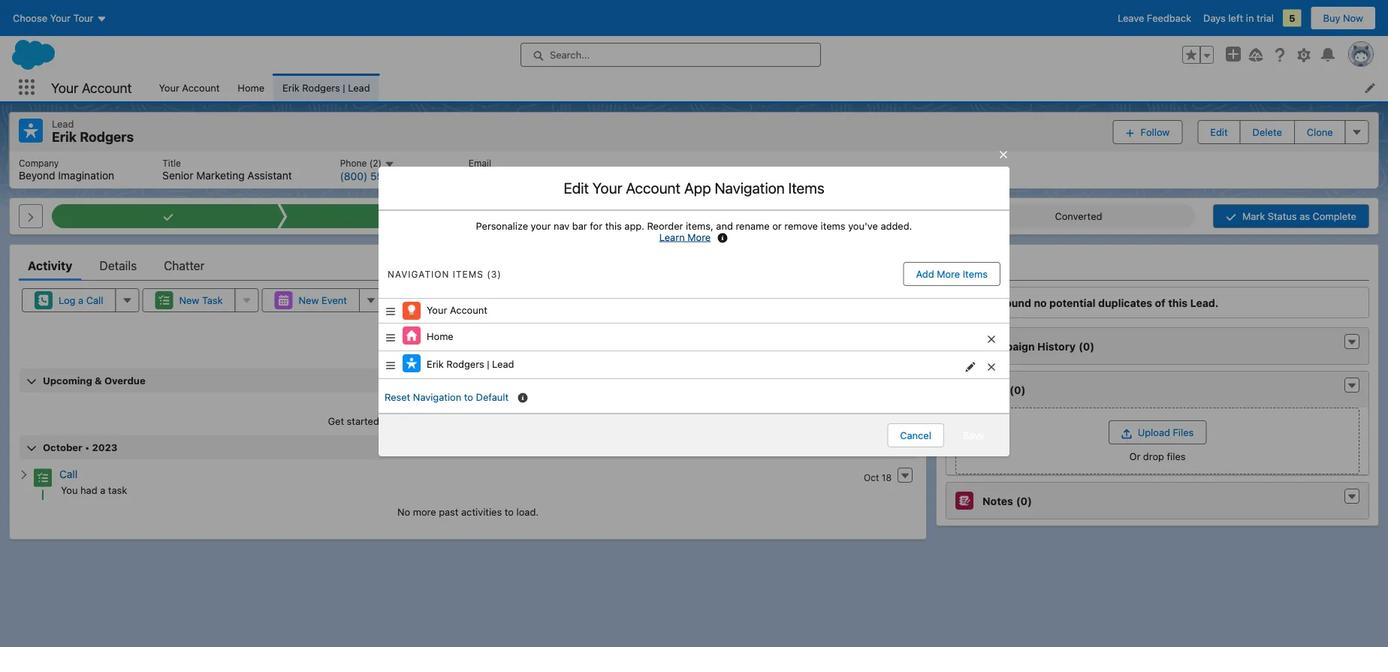 Task type: vqa. For each thing, say whether or not it's contained in the screenshot.
sending
yes



Task type: locate. For each thing, give the bounding box(es) containing it.
imagination
[[58, 169, 114, 182]]

0 vertical spatial no
[[420, 401, 433, 413]]

0 vertical spatial a
[[78, 295, 84, 306]]

2 vertical spatial erik
[[427, 359, 444, 370]]

and
[[716, 220, 733, 231], [563, 416, 580, 427]]

&
[[95, 376, 102, 387]]

erik
[[283, 82, 300, 93], [52, 129, 77, 145], [427, 359, 444, 370]]

rodgers up imagination
[[80, 129, 134, 145]]

0 horizontal spatial more
[[688, 231, 711, 243]]

to inside no activities to show. get started by sending an email, scheduling a task, and more.
[[479, 401, 488, 413]]

buy now button
[[1311, 6, 1377, 30]]

1 text default image from the top
[[1347, 338, 1358, 348]]

all right expand
[[858, 348, 869, 359]]

activity
[[28, 259, 73, 273]]

left
[[1229, 12, 1244, 24]]

and right task,
[[563, 416, 580, 427]]

items left (3)
[[453, 269, 484, 280]]

account left home link
[[182, 82, 220, 93]]

0 horizontal spatial a
[[78, 295, 84, 306]]

task image
[[34, 469, 52, 487]]

(0) link
[[983, 384, 1029, 397]]

path options list box
[[52, 205, 1196, 229]]

lead
[[348, 82, 370, 93], [52, 118, 74, 129], [492, 359, 514, 370]]

2 vertical spatial lead
[[492, 359, 514, 370]]

2 vertical spatial a
[[100, 485, 105, 496]]

details
[[100, 259, 137, 273]]

0 vertical spatial list
[[150, 74, 1389, 101]]

0 vertical spatial activities
[[795, 320, 835, 332]]

1 vertical spatial this
[[1169, 297, 1188, 309]]

and right items,
[[716, 220, 733, 231]]

2 new from the left
[[299, 295, 319, 306]]

1 vertical spatial a
[[530, 416, 535, 427]]

1 vertical spatial lead
[[52, 118, 74, 129]]

1 vertical spatial list
[[10, 151, 1379, 189]]

2 horizontal spatial lead
[[492, 359, 514, 370]]

you
[[61, 485, 78, 496]]

your inside list box
[[427, 305, 447, 316]]

all right time
[[781, 320, 792, 332]]

chatter link
[[164, 251, 205, 281]]

to left show.
[[479, 401, 488, 413]]

0 horizontal spatial edit
[[564, 179, 589, 197]]

or
[[1130, 451, 1141, 462]]

2 vertical spatial navigation
[[413, 392, 462, 403]]

more right the learn
[[688, 231, 711, 243]]

campaign history element
[[946, 328, 1370, 365]]

oct 18
[[864, 473, 892, 483]]

1 horizontal spatial new
[[299, 295, 319, 306]]

list
[[150, 74, 1389, 101], [10, 151, 1379, 189]]

for
[[590, 220, 603, 231]]

(0) right "history"
[[1079, 340, 1095, 353]]

sending
[[396, 416, 432, 427]]

0 vertical spatial and
[[716, 220, 733, 231]]

text default image inside notes element
[[1347, 492, 1358, 503]]

edit left delete
[[1211, 126, 1228, 138]]

edit for edit
[[1211, 126, 1228, 138]]

complete
[[1313, 211, 1357, 222]]

refresh
[[775, 348, 810, 359]]

navigation
[[715, 179, 785, 197], [388, 269, 450, 280], [413, 392, 462, 403]]

555-
[[370, 170, 395, 183]]

call
[[86, 295, 103, 306], [59, 469, 78, 481]]

email down the 'navigation items (3)'
[[423, 295, 447, 306]]

text default image
[[1347, 338, 1358, 348], [1347, 492, 1358, 503]]

0 horizontal spatial your account
[[51, 79, 132, 96]]

edit inside button
[[1211, 126, 1228, 138]]

this month
[[856, 442, 910, 454]]

1 vertical spatial email
[[423, 295, 447, 306]]

a inside button
[[78, 295, 84, 306]]

personalize
[[476, 220, 528, 231]]

1 horizontal spatial call
[[86, 295, 103, 306]]

1 horizontal spatial edit
[[1211, 126, 1228, 138]]

list containing your account
[[150, 74, 1389, 101]]

2 horizontal spatial to
[[505, 507, 514, 518]]

activities
[[795, 320, 835, 332], [435, 401, 476, 413], [461, 507, 502, 518]]

new left task
[[179, 295, 199, 306]]

of
[[1156, 297, 1166, 309]]

navigation items (3)
[[388, 269, 502, 280]]

we found no potential duplicates of this lead.
[[983, 297, 1219, 309]]

2 horizontal spatial a
[[530, 416, 535, 427]]

1 vertical spatial erik rodgers | lead
[[427, 359, 514, 370]]

1 vertical spatial edit
[[564, 179, 589, 197]]

a right had
[[100, 485, 105, 496]]

items up "remove"
[[789, 179, 825, 197]]

files
[[1167, 451, 1186, 462]]

group
[[1183, 46, 1214, 64]]

edit your account app navigation items
[[564, 179, 825, 197]]

notes
[[983, 495, 1014, 508]]

0 horizontal spatial lead
[[52, 118, 74, 129]]

company
[[19, 158, 59, 168]]

call inside button
[[86, 295, 103, 306]]

1 new from the left
[[179, 295, 199, 306]]

list containing beyond imagination
[[10, 151, 1379, 189]]

or
[[773, 220, 782, 231]]

rodgers right home link
[[302, 82, 340, 93]]

0 vertical spatial call
[[86, 295, 103, 306]]

1 horizontal spatial home
[[427, 331, 454, 342]]

1 vertical spatial |
[[487, 359, 490, 370]]

2 horizontal spatial erik
[[427, 359, 444, 370]]

now
[[1344, 12, 1364, 24]]

tab list containing activity
[[19, 251, 918, 281]]

nav
[[554, 220, 570, 231]]

lead.
[[1191, 297, 1219, 309]]

2 vertical spatial activities
[[461, 507, 502, 518]]

0 vertical spatial erik
[[283, 82, 300, 93]]

duplicates
[[1099, 297, 1153, 309]]

rodgers up reset navigation to default
[[447, 359, 484, 370]]

2 horizontal spatial items
[[963, 269, 988, 280]]

erik right home link
[[283, 82, 300, 93]]

more right add
[[937, 269, 961, 280]]

• up expand
[[838, 320, 843, 332]]

account
[[82, 79, 132, 96], [182, 82, 220, 93], [626, 179, 681, 197], [450, 305, 488, 316]]

call up you
[[59, 469, 78, 481]]

you've
[[849, 220, 878, 231]]

to for default
[[464, 392, 473, 403]]

0 vertical spatial erik rodgers | lead
[[283, 82, 370, 93]]

call right log
[[86, 295, 103, 306]]

1 horizontal spatial |
[[487, 359, 490, 370]]

list for your account link
[[10, 151, 1379, 189]]

0 horizontal spatial no
[[398, 507, 410, 518]]

0 vertical spatial navigation
[[715, 179, 785, 197]]

assistant
[[248, 169, 292, 182]]

upcoming
[[43, 376, 92, 387]]

(0) right notes
[[1017, 495, 1033, 508]]

this right of
[[1169, 297, 1188, 309]]

1 vertical spatial rodgers
[[80, 129, 134, 145]]

1 vertical spatial activities
[[435, 401, 476, 413]]

clone button
[[1295, 120, 1347, 144]]

more.
[[582, 416, 608, 427]]

load.
[[517, 507, 539, 518]]

navigation up 'email' button on the top of page
[[388, 269, 450, 280]]

erik up company beyond imagination
[[52, 129, 77, 145]]

1 vertical spatial no
[[398, 507, 410, 518]]

no activities to show. get started by sending an email, scheduling a task, and more.
[[328, 401, 608, 427]]

your account left home link
[[159, 82, 220, 93]]

email,
[[448, 416, 475, 427]]

learn
[[660, 231, 685, 243]]

1 horizontal spatial this
[[1169, 297, 1188, 309]]

0 horizontal spatial call
[[59, 469, 78, 481]]

(800) 555-6954
[[340, 170, 421, 183]]

edit
[[1211, 126, 1228, 138], [564, 179, 589, 197]]

home
[[238, 82, 265, 93], [427, 331, 454, 342]]

0 vertical spatial (0)
[[1079, 340, 1095, 353]]

5
[[1290, 12, 1296, 24]]

new task button
[[142, 289, 236, 313]]

activities inside no activities to show. get started by sending an email, scheduling a task, and more.
[[435, 401, 476, 413]]

0 vertical spatial home
[[238, 82, 265, 93]]

a left task,
[[530, 416, 535, 427]]

0 vertical spatial text default image
[[1347, 338, 1358, 348]]

list for the "leave feedback" "link"
[[150, 74, 1389, 101]]

0 horizontal spatial home
[[238, 82, 265, 93]]

1 vertical spatial erik
[[52, 129, 77, 145]]

navigation up an
[[413, 392, 462, 403]]

no inside no activities to show. get started by sending an email, scheduling a task, and more.
[[420, 401, 433, 413]]

you had a task
[[61, 485, 127, 496]]

account inside your account link
[[182, 82, 220, 93]]

new left event
[[299, 295, 319, 306]]

days left in trial
[[1204, 12, 1275, 24]]

buy now
[[1324, 12, 1364, 24]]

upload
[[1138, 427, 1171, 439]]

items inside add more items button
[[963, 269, 988, 280]]

1 vertical spatial text default image
[[1347, 492, 1358, 503]]

feedback
[[1147, 12, 1192, 24]]

0 horizontal spatial and
[[563, 416, 580, 427]]

(0) inside notes element
[[1017, 495, 1033, 508]]

0 horizontal spatial to
[[464, 392, 473, 403]]

home right your account link
[[238, 82, 265, 93]]

1 vertical spatial more
[[937, 269, 961, 280]]

delete button
[[1240, 120, 1295, 144]]

this
[[605, 220, 622, 231], [1169, 297, 1188, 309]]

email up personalize
[[469, 158, 492, 168]]

2 vertical spatial rodgers
[[447, 359, 484, 370]]

1 horizontal spatial to
[[479, 401, 488, 413]]

0 horizontal spatial this
[[605, 220, 622, 231]]

your
[[51, 79, 78, 96], [159, 82, 179, 93], [593, 179, 623, 197], [427, 305, 447, 316]]

by
[[382, 416, 393, 427]]

0 vertical spatial email
[[469, 158, 492, 168]]

0 horizontal spatial email
[[423, 295, 447, 306]]

items up the "we"
[[963, 269, 988, 280]]

erik up reset navigation to default
[[427, 359, 444, 370]]

overdue
[[104, 376, 146, 387]]

this right for
[[605, 220, 622, 231]]

filters: all time • all activities • all types
[[703, 320, 885, 332]]

no for activities
[[420, 401, 433, 413]]

(0)
[[1079, 340, 1095, 353], [1010, 384, 1026, 396], [1017, 495, 1033, 508]]

0 horizontal spatial |
[[343, 82, 345, 93]]

list box
[[379, 298, 1010, 380]]

edit up bar at the left top
[[564, 179, 589, 197]]

rename
[[736, 220, 770, 231]]

no more past activities to load. status
[[19, 507, 918, 518]]

0 horizontal spatial rodgers
[[80, 129, 134, 145]]

1 vertical spatial home
[[427, 331, 454, 342]]

0 vertical spatial edit
[[1211, 126, 1228, 138]]

2 vertical spatial (0)
[[1017, 495, 1033, 508]]

•
[[773, 320, 778, 332], [838, 320, 843, 332], [814, 348, 818, 359], [873, 348, 877, 359], [85, 442, 90, 454]]

text default image
[[1347, 381, 1358, 392]]

add more items
[[916, 269, 988, 280]]

your account up "lead erik rodgers"
[[51, 79, 132, 96]]

more inside add more items button
[[937, 269, 961, 280]]

tab list
[[19, 251, 918, 281]]

(0) down "campaign"
[[1010, 384, 1026, 396]]

activities up email,
[[435, 401, 476, 413]]

0 horizontal spatial items
[[453, 269, 484, 280]]

1 horizontal spatial more
[[937, 269, 961, 280]]

1 vertical spatial and
[[563, 416, 580, 427]]

0 vertical spatial more
[[688, 231, 711, 243]]

to left default
[[464, 392, 473, 403]]

new
[[179, 295, 199, 306], [299, 295, 319, 306]]

no left more at the left bottom of the page
[[398, 507, 410, 518]]

cancel
[[901, 430, 932, 442]]

navigation up rename
[[715, 179, 785, 197]]

company beyond imagination
[[19, 158, 114, 182]]

0 horizontal spatial erik
[[52, 129, 77, 145]]

activities up the refresh
[[795, 320, 835, 332]]

0 horizontal spatial new
[[179, 295, 199, 306]]

history
[[1038, 340, 1076, 353]]

2 text default image from the top
[[1347, 492, 1358, 503]]

• left expand
[[814, 348, 818, 359]]

to left load.
[[505, 507, 514, 518]]

your account
[[51, 79, 132, 96], [159, 82, 220, 93], [427, 305, 488, 316]]

reset
[[385, 392, 411, 403]]

no up sending
[[420, 401, 433, 413]]

items
[[789, 179, 825, 197], [963, 269, 988, 280], [453, 269, 484, 280]]

0 vertical spatial lead
[[348, 82, 370, 93]]

1 horizontal spatial no
[[420, 401, 433, 413]]

log
[[59, 295, 75, 306]]

list box containing your account
[[379, 298, 1010, 380]]

a right log
[[78, 295, 84, 306]]

related link
[[955, 251, 1000, 281]]

erik inside "lead erik rodgers"
[[52, 129, 77, 145]]

activities right past
[[461, 507, 502, 518]]

account down the 'navigation items (3)'
[[450, 305, 488, 316]]

1 vertical spatial (0)
[[1010, 384, 1026, 396]]

0 vertical spatial rodgers
[[302, 82, 340, 93]]

1 horizontal spatial lead
[[348, 82, 370, 93]]

• right time
[[773, 320, 778, 332]]

home down 'email' button on the top of page
[[427, 331, 454, 342]]

0 horizontal spatial erik rodgers | lead
[[283, 82, 370, 93]]

drop
[[1144, 451, 1165, 462]]

your account down the 'navigation items (3)'
[[427, 305, 488, 316]]

october  •  2023
[[43, 442, 118, 454]]

text default image inside the campaign history element
[[1347, 338, 1358, 348]]

1 horizontal spatial items
[[789, 179, 825, 197]]

task
[[202, 295, 223, 306]]

more for add
[[937, 269, 961, 280]]

beyond
[[19, 169, 55, 182]]

lead inside "lead erik rodgers"
[[52, 118, 74, 129]]



Task type: describe. For each thing, give the bounding box(es) containing it.
(0) inside the campaign history element
[[1079, 340, 1095, 353]]

1 horizontal spatial your account
[[159, 82, 220, 93]]

1 horizontal spatial erik rodgers | lead
[[427, 359, 514, 370]]

edit for edit your account app navigation items
[[564, 179, 589, 197]]

new task
[[179, 295, 223, 306]]

title senior marketing assistant
[[162, 158, 292, 182]]

log a call button
[[22, 289, 116, 313]]

status
[[1268, 211, 1298, 222]]

expand all button
[[821, 341, 870, 365]]

follow
[[1141, 126, 1170, 138]]

leave feedback link
[[1118, 12, 1192, 24]]

notes (0)
[[983, 495, 1033, 508]]

add more items button
[[904, 262, 1001, 286]]

• left view
[[873, 348, 877, 359]]

files element
[[946, 371, 1370, 477]]

activity link
[[28, 251, 73, 281]]

scheduling
[[478, 416, 527, 427]]

1 vertical spatial navigation
[[388, 269, 450, 280]]

related tab panel
[[946, 281, 1370, 520]]

we
[[983, 297, 999, 309]]

all left types
[[845, 320, 857, 332]]

edit button
[[1198, 120, 1241, 144]]

search... button
[[521, 43, 821, 67]]

save
[[963, 430, 985, 442]]

refresh button
[[775, 341, 811, 365]]

event
[[322, 295, 347, 306]]

0 vertical spatial |
[[343, 82, 345, 93]]

1 horizontal spatial erik
[[283, 82, 300, 93]]

2023
[[92, 442, 118, 454]]

this
[[856, 442, 877, 454]]

oct
[[864, 473, 880, 483]]

days
[[1204, 12, 1226, 24]]

0 vertical spatial this
[[605, 220, 622, 231]]

app.
[[625, 220, 645, 231]]

personalize your nav bar for this app. reorder items, and rename or remove items you've added.
[[476, 220, 913, 231]]

and inside no activities to show. get started by sending an email, scheduling a task, and more.
[[563, 416, 580, 427]]

view all link
[[880, 341, 918, 365]]

home inside home link
[[238, 82, 265, 93]]

(3)
[[487, 269, 502, 280]]

new event
[[299, 295, 347, 306]]

an
[[435, 416, 446, 427]]

bar
[[573, 220, 587, 231]]

learn more link
[[660, 231, 711, 243]]

to for show.
[[479, 401, 488, 413]]

account up "lead erik rodgers"
[[82, 79, 132, 96]]

rodgers inside "lead erik rodgers"
[[80, 129, 134, 145]]

follow button
[[1113, 120, 1183, 144]]

clone
[[1307, 126, 1334, 138]]

upcoming & overdue button
[[20, 369, 917, 393]]

task,
[[538, 416, 560, 427]]

reset navigation to default link
[[385, 392, 509, 403]]

| inside list box
[[487, 359, 490, 370]]

home link
[[229, 74, 274, 101]]

account up reorder
[[626, 179, 681, 197]]

learn more
[[660, 231, 711, 243]]

mark
[[1243, 211, 1266, 222]]

title
[[162, 158, 181, 168]]

reset navigation to default
[[385, 392, 509, 403]]

(0) inside files element
[[1010, 384, 1026, 396]]

1 horizontal spatial rodgers
[[302, 82, 340, 93]]

started
[[347, 416, 379, 427]]

buy
[[1324, 12, 1341, 24]]

text default image for campaign history (0)
[[1347, 338, 1358, 348]]

email button
[[386, 289, 460, 313]]

no more past activities to load.
[[398, 507, 539, 518]]

1 horizontal spatial a
[[100, 485, 105, 496]]

your
[[531, 220, 551, 231]]

erik rodgers | lead link
[[274, 74, 379, 101]]

• left 2023
[[85, 442, 90, 454]]

items,
[[686, 220, 714, 231]]

(800)
[[340, 170, 368, 183]]

default
[[476, 392, 509, 403]]

1 horizontal spatial email
[[469, 158, 492, 168]]

2 horizontal spatial rodgers
[[447, 359, 484, 370]]

get
[[328, 416, 344, 427]]

task
[[108, 485, 127, 496]]

had
[[80, 485, 97, 496]]

text default image for notes (0)
[[1347, 492, 1358, 503]]

reorder
[[647, 220, 683, 231]]

delete
[[1253, 126, 1283, 138]]

in
[[1247, 12, 1255, 24]]

past
[[439, 507, 459, 518]]

1 vertical spatial call
[[59, 469, 78, 481]]

expand
[[822, 348, 855, 359]]

notes element
[[946, 483, 1370, 520]]

1 horizontal spatial and
[[716, 220, 733, 231]]

all left time
[[737, 320, 748, 332]]

lead inside list box
[[492, 359, 514, 370]]

related
[[955, 259, 1000, 273]]

email inside button
[[423, 295, 447, 306]]

no for more
[[398, 507, 410, 518]]

more for learn
[[688, 231, 711, 243]]

types
[[859, 320, 885, 332]]

lead erik rodgers
[[52, 118, 134, 145]]

chatter
[[164, 259, 205, 273]]

details link
[[100, 251, 137, 281]]

or drop files
[[1130, 451, 1186, 462]]

6954
[[395, 170, 421, 183]]

2 horizontal spatial your account
[[427, 305, 488, 316]]

new for new event
[[299, 295, 319, 306]]

lead image
[[19, 119, 43, 143]]

items
[[821, 220, 846, 231]]

all right view
[[906, 348, 917, 359]]

campaign
[[983, 340, 1035, 353]]

marketing
[[196, 169, 245, 182]]

senior
[[162, 169, 193, 182]]

upcoming & overdue
[[43, 376, 146, 387]]

trial
[[1257, 12, 1275, 24]]

found
[[1002, 297, 1032, 309]]

new for new task
[[179, 295, 199, 306]]

as
[[1300, 211, 1311, 222]]

a inside no activities to show. get started by sending an email, scheduling a task, and more.
[[530, 416, 535, 427]]

(800) 555-6954 link
[[340, 170, 421, 183]]

this inside related tab panel
[[1169, 297, 1188, 309]]

campaign history (0)
[[983, 340, 1095, 353]]

upload files
[[1138, 427, 1194, 439]]



